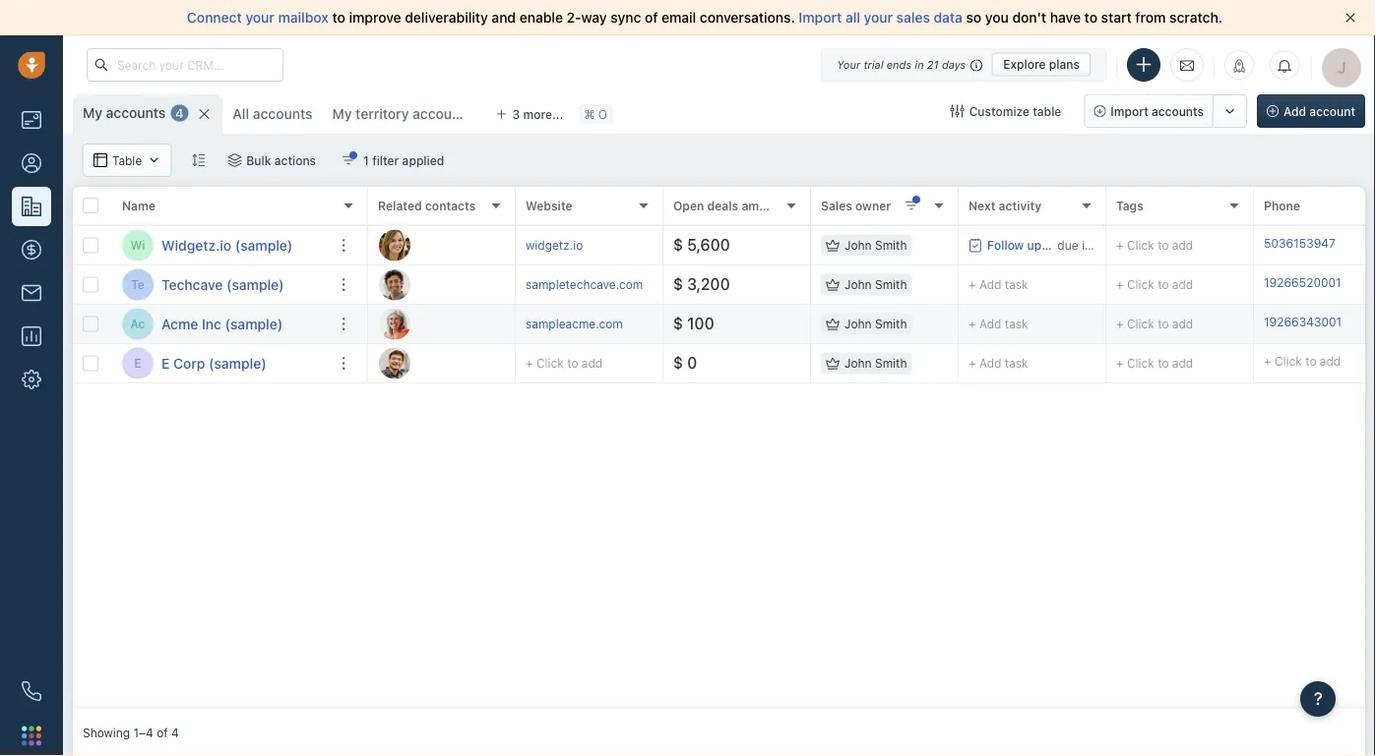 Task type: locate. For each thing, give the bounding box(es) containing it.
1 vertical spatial days
[[1105, 239, 1131, 252]]

owner
[[855, 199, 891, 213]]

improve
[[349, 9, 401, 26]]

john for 0
[[845, 357, 872, 371]]

0 vertical spatial task
[[1005, 278, 1028, 292]]

techcave (sample) link
[[161, 275, 284, 295]]

your
[[246, 9, 275, 26], [864, 9, 893, 26]]

+ click to add for $ 0
[[1116, 357, 1193, 371]]

press space to select this row. row
[[73, 226, 368, 266], [368, 226, 1375, 266], [73, 266, 368, 305], [368, 266, 1375, 305], [73, 305, 368, 345], [368, 305, 1375, 345], [73, 345, 368, 384], [368, 345, 1375, 384]]

e
[[161, 355, 170, 372], [134, 357, 141, 371]]

your left mailbox
[[246, 9, 275, 26]]

2 container_wx8msf4aqz5i3rn1 image from the left
[[228, 154, 241, 167]]

accounts down email image
[[1152, 104, 1204, 118]]

widgetz.io (sample)
[[161, 237, 293, 253]]

100
[[687, 315, 714, 333]]

1 horizontal spatial days
[[1105, 239, 1131, 252]]

add for $ 0
[[979, 357, 1001, 371]]

of right the 1–4
[[157, 726, 168, 740]]

0 horizontal spatial in
[[915, 58, 924, 71]]

accounts right all
[[253, 106, 313, 122]]

1 horizontal spatial e
[[161, 355, 170, 372]]

container_wx8msf4aqz5i3rn1 image inside table dropdown button
[[94, 154, 107, 167]]

sales owner
[[821, 199, 891, 213]]

deliverability
[[405, 9, 488, 26]]

$ left 0
[[673, 354, 683, 373]]

0 horizontal spatial container_wx8msf4aqz5i3rn1 image
[[94, 154, 107, 167]]

0 horizontal spatial your
[[246, 9, 275, 26]]

2 vertical spatial task
[[1005, 357, 1028, 371]]

3,200
[[687, 275, 730, 294]]

2 john from the top
[[845, 278, 872, 292]]

$ 100
[[673, 315, 714, 333]]

e corp (sample) link
[[161, 354, 266, 374]]

1 vertical spatial in
[[1082, 239, 1092, 252]]

1 vertical spatial task
[[1005, 317, 1028, 331]]

4 $ from the top
[[673, 354, 683, 373]]

from
[[1135, 9, 1166, 26]]

+ add task for $ 100
[[969, 317, 1028, 331]]

1 vertical spatial 4
[[171, 726, 179, 740]]

sampleacme.com link
[[526, 317, 623, 331]]

1
[[363, 154, 369, 167]]

+ add task
[[969, 278, 1028, 292], [969, 317, 1028, 331], [969, 357, 1028, 371]]

amount
[[742, 199, 785, 213]]

click for $ 100
[[1127, 317, 1154, 331]]

e for e
[[134, 357, 141, 371]]

3 $ from the top
[[673, 315, 683, 333]]

days right 21
[[942, 58, 966, 71]]

0 horizontal spatial of
[[157, 726, 168, 740]]

all
[[233, 106, 249, 122]]

0 vertical spatial days
[[942, 58, 966, 71]]

accounts for my
[[106, 105, 166, 121]]

ac
[[131, 317, 145, 331]]

$ 3,200
[[673, 275, 730, 294]]

2 $ from the top
[[673, 275, 683, 294]]

1 $ from the top
[[673, 236, 683, 255]]

o
[[598, 107, 607, 121]]

3
[[512, 107, 520, 121]]

(sample) down acme inc (sample) link
[[209, 355, 266, 372]]

4 john from the top
[[845, 357, 872, 371]]

all accounts
[[233, 106, 313, 122]]

acme inc (sample)
[[161, 316, 283, 332]]

3 more...
[[512, 107, 563, 121]]

your right 'all'
[[864, 9, 893, 26]]

add for $ 3,200
[[1172, 278, 1193, 292]]

j image down l icon
[[379, 348, 410, 379]]

add account
[[1284, 104, 1355, 118]]

open deals amount
[[673, 199, 785, 213]]

deals
[[707, 199, 738, 213]]

(sample) down widgetz.io (sample) link
[[226, 277, 284, 293]]

3 john from the top
[[845, 317, 872, 331]]

john
[[845, 239, 872, 252], [845, 278, 872, 292], [845, 317, 872, 331], [845, 357, 872, 371]]

my left territory in the top left of the page
[[332, 106, 352, 122]]

0 vertical spatial 4
[[176, 106, 183, 120]]

4 down search your crm... "text field"
[[176, 106, 183, 120]]

0 horizontal spatial days
[[942, 58, 966, 71]]

0 vertical spatial of
[[645, 9, 658, 26]]

import all your sales data link
[[799, 9, 966, 26]]

email
[[662, 9, 696, 26]]

contacts
[[425, 199, 476, 213]]

my up table dropdown button
[[83, 105, 102, 121]]

4
[[176, 106, 183, 120], [171, 726, 179, 740]]

2 row group from the left
[[368, 226, 1375, 384]]

grid
[[73, 187, 1375, 710]]

in inside row group
[[1082, 239, 1092, 252]]

1 horizontal spatial of
[[645, 9, 658, 26]]

import accounts group
[[1084, 94, 1247, 128]]

4 smith from the top
[[875, 357, 907, 371]]

name column header
[[112, 187, 368, 226]]

j image
[[379, 230, 410, 261], [379, 348, 410, 379]]

way
[[581, 9, 607, 26]]

john for 5,600
[[845, 239, 872, 252]]

in left 21
[[915, 58, 924, 71]]

2 smith from the top
[[875, 278, 907, 292]]

1 vertical spatial + add task
[[969, 317, 1028, 331]]

task for $ 100
[[1005, 317, 1028, 331]]

3 smith from the top
[[875, 317, 907, 331]]

1 task from the top
[[1005, 278, 1028, 292]]

1 horizontal spatial in
[[1082, 239, 1092, 252]]

1 john from the top
[[845, 239, 872, 252]]

tags
[[1116, 199, 1144, 213]]

my territory accounts button
[[322, 94, 480, 134], [332, 106, 472, 122]]

you
[[985, 9, 1009, 26]]

+ click to add for $ 5,600
[[1116, 239, 1193, 252]]

accounts
[[1152, 104, 1204, 118], [106, 105, 166, 121], [253, 106, 313, 122], [413, 106, 472, 122]]

2 + add task from the top
[[969, 317, 1028, 331]]

e left corp
[[161, 355, 170, 372]]

activity
[[999, 199, 1042, 213]]

$ for $ 100
[[673, 315, 683, 333]]

days right "2"
[[1105, 239, 1131, 252]]

4 right the 1–4
[[171, 726, 179, 740]]

add for $ 3,200
[[979, 278, 1001, 292]]

add
[[1172, 239, 1193, 252], [1172, 278, 1193, 292], [1172, 317, 1193, 331], [1320, 355, 1341, 368], [582, 357, 603, 371], [1172, 357, 1193, 371]]

+ click to add
[[1116, 239, 1193, 252], [1116, 278, 1193, 292], [1116, 317, 1193, 331], [1264, 355, 1341, 368], [526, 357, 603, 371], [1116, 357, 1193, 371]]

0 horizontal spatial e
[[134, 357, 141, 371]]

$ left 5,600
[[673, 236, 683, 255]]

accounts up table
[[106, 105, 166, 121]]

sales
[[896, 9, 930, 26]]

in left "2"
[[1082, 239, 1092, 252]]

container_wx8msf4aqz5i3rn1 image
[[951, 104, 964, 118], [147, 154, 161, 167], [342, 154, 355, 167], [826, 239, 840, 252], [969, 239, 982, 252], [826, 278, 840, 292], [826, 317, 840, 331], [826, 357, 840, 371]]

open
[[673, 199, 704, 213]]

click
[[1127, 239, 1154, 252], [1127, 278, 1154, 292], [1127, 317, 1154, 331], [1275, 355, 1302, 368], [536, 357, 564, 371], [1127, 357, 1154, 371]]

1 + add task from the top
[[969, 278, 1028, 292]]

container_wx8msf4aqz5i3rn1 image for table
[[94, 154, 107, 167]]

my for my territory accounts
[[332, 106, 352, 122]]

name
[[122, 199, 156, 213]]

0 vertical spatial j image
[[379, 230, 410, 261]]

add for $ 0
[[1172, 357, 1193, 371]]

task
[[1005, 278, 1028, 292], [1005, 317, 1028, 331], [1005, 357, 1028, 371]]

4 john smith from the top
[[845, 357, 907, 371]]

1 container_wx8msf4aqz5i3rn1 image from the left
[[94, 154, 107, 167]]

te
[[131, 278, 144, 292]]

accounts inside 'import accounts' button
[[1152, 104, 1204, 118]]

smith for 3,200
[[875, 278, 907, 292]]

press space to select this row. row containing $ 5,600
[[368, 226, 1375, 266]]

all accounts button
[[223, 94, 322, 134], [233, 106, 313, 122]]

row group
[[73, 226, 368, 384], [368, 226, 1375, 384]]

1 vertical spatial j image
[[379, 348, 410, 379]]

0 vertical spatial + add task
[[969, 278, 1028, 292]]

2 j image from the top
[[379, 348, 410, 379]]

1 vertical spatial import
[[1111, 104, 1148, 118]]

3 + add task from the top
[[969, 357, 1028, 371]]

2 task from the top
[[1005, 317, 1028, 331]]

of right sync at the top left of the page
[[645, 9, 658, 26]]

1 john smith from the top
[[845, 239, 907, 252]]

of
[[645, 9, 658, 26], [157, 726, 168, 740]]

1 smith from the top
[[875, 239, 907, 252]]

sampletechcave.com
[[526, 278, 643, 292]]

john smith for $ 100
[[845, 317, 907, 331]]

1 row group from the left
[[73, 226, 368, 384]]

19266343001 link
[[1264, 314, 1342, 335]]

click for $ 3,200
[[1127, 278, 1154, 292]]

⌘ o
[[584, 107, 607, 121]]

3 john smith from the top
[[845, 317, 907, 331]]

$ for $ 0
[[673, 354, 683, 373]]

don't
[[1012, 9, 1046, 26]]

Search your CRM... text field
[[87, 48, 283, 82]]

1 horizontal spatial import
[[1111, 104, 1148, 118]]

smith for 0
[[875, 357, 907, 371]]

$ left the 100 at the top of page
[[673, 315, 683, 333]]

$ left "3,200"
[[673, 275, 683, 294]]

2 john smith from the top
[[845, 278, 907, 292]]

container_wx8msf4aqz5i3rn1 image inside 1 filter applied button
[[342, 154, 355, 167]]

container_wx8msf4aqz5i3rn1 image
[[94, 154, 107, 167], [228, 154, 241, 167]]

techcave
[[161, 277, 223, 293]]

so
[[966, 9, 982, 26]]

0 vertical spatial import
[[799, 9, 842, 26]]

3 more... button
[[485, 100, 574, 128]]

j image up s icon
[[379, 230, 410, 261]]

2 vertical spatial + add task
[[969, 357, 1028, 371]]

1 horizontal spatial container_wx8msf4aqz5i3rn1 image
[[228, 154, 241, 167]]

mailbox
[[278, 9, 329, 26]]

press space to select this row. row containing $ 3,200
[[368, 266, 1375, 305]]

container_wx8msf4aqz5i3rn1 image left the bulk
[[228, 154, 241, 167]]

21
[[927, 58, 939, 71]]

e down ac
[[134, 357, 141, 371]]

0 horizontal spatial my
[[83, 105, 102, 121]]

showing
[[83, 726, 130, 740]]

container_wx8msf4aqz5i3rn1 image inside 'bulk actions' button
[[228, 154, 241, 167]]

3 task from the top
[[1005, 357, 1028, 371]]

bulk actions button
[[215, 144, 329, 177]]

smith for 100
[[875, 317, 907, 331]]

my territory accounts
[[332, 106, 472, 122]]

smith
[[875, 239, 907, 252], [875, 278, 907, 292], [875, 317, 907, 331], [875, 357, 907, 371]]

1 horizontal spatial your
[[864, 9, 893, 26]]

1 j image from the top
[[379, 230, 410, 261]]

filter
[[372, 154, 399, 167]]

+
[[1116, 239, 1124, 252], [1116, 278, 1124, 292], [969, 278, 976, 292], [1116, 317, 1124, 331], [969, 317, 976, 331], [1264, 355, 1271, 368], [526, 357, 533, 371], [1116, 357, 1124, 371], [969, 357, 976, 371]]

row group containing widgetz.io (sample)
[[73, 226, 368, 384]]

1 horizontal spatial my
[[332, 106, 352, 122]]

19266520001 link
[[1264, 274, 1341, 295]]

container_wx8msf4aqz5i3rn1 image left table
[[94, 154, 107, 167]]

click for $ 5,600
[[1127, 239, 1154, 252]]

smith for 5,600
[[875, 239, 907, 252]]

data
[[934, 9, 963, 26]]

acme inc (sample) link
[[161, 314, 283, 334]]

1–4
[[133, 726, 153, 740]]

my
[[83, 105, 102, 121], [332, 106, 352, 122]]

close image
[[1346, 13, 1355, 23]]



Task type: describe. For each thing, give the bounding box(es) containing it.
1 your from the left
[[246, 9, 275, 26]]

connect your mailbox to improve deliverability and enable 2-way sync of email conversations. import all your sales data so you don't have to start from scratch.
[[187, 9, 1223, 26]]

my for my accounts 4
[[83, 105, 102, 121]]

john for 100
[[845, 317, 872, 331]]

accounts for all
[[253, 106, 313, 122]]

email image
[[1180, 57, 1194, 73]]

$ for $ 5,600
[[673, 236, 683, 255]]

conversations.
[[700, 9, 795, 26]]

my accounts link
[[83, 103, 166, 123]]

j image for $ 5,600
[[379, 230, 410, 261]]

actions
[[274, 154, 316, 167]]

19266343001
[[1264, 315, 1342, 329]]

press space to select this row. row containing widgetz.io (sample)
[[73, 226, 368, 266]]

accounts up applied
[[413, 106, 472, 122]]

+ add task for $ 0
[[969, 357, 1028, 371]]

john smith for $ 0
[[845, 357, 907, 371]]

sync
[[611, 9, 641, 26]]

l image
[[379, 309, 410, 340]]

acme
[[161, 316, 198, 332]]

corp
[[173, 355, 205, 372]]

$ for $ 3,200
[[673, 275, 683, 294]]

sales
[[821, 199, 852, 213]]

style_myh0__igzzd8unmi image
[[191, 154, 205, 167]]

john for 3,200
[[845, 278, 872, 292]]

5036153947
[[1264, 237, 1336, 250]]

press space to select this row. row containing $ 0
[[368, 345, 1375, 384]]

row group containing $ 5,600
[[368, 226, 1375, 384]]

due
[[1057, 239, 1078, 252]]

territory
[[355, 106, 409, 122]]

e corp (sample)
[[161, 355, 266, 372]]

name row
[[73, 187, 368, 226]]

phone
[[1264, 199, 1300, 213]]

click for $ 0
[[1127, 357, 1154, 371]]

2 your from the left
[[864, 9, 893, 26]]

widgetz.io
[[526, 239, 583, 252]]

enable
[[519, 9, 563, 26]]

bulk
[[246, 154, 271, 167]]

add for $ 100
[[1172, 317, 1193, 331]]

and
[[492, 9, 516, 26]]

table button
[[83, 144, 172, 177]]

1 filter applied
[[363, 154, 444, 167]]

days inside row group
[[1105, 239, 1131, 252]]

connect your mailbox link
[[187, 9, 332, 26]]

sampleacme.com
[[526, 317, 623, 331]]

trial
[[864, 58, 883, 71]]

+ click to add for $ 3,200
[[1116, 278, 1193, 292]]

2
[[1095, 239, 1102, 252]]

press space to select this row. row containing $ 100
[[368, 305, 1375, 345]]

task for $ 0
[[1005, 357, 1028, 371]]

showing 1–4 of 4
[[83, 726, 179, 740]]

(sample) right inc
[[225, 316, 283, 332]]

my accounts 4
[[83, 105, 183, 121]]

sampletechcave.com link
[[526, 278, 643, 292]]

5,600
[[687, 236, 730, 255]]

accounts for import
[[1152, 104, 1204, 118]]

container_wx8msf4aqz5i3rn1 image for bulk actions
[[228, 154, 241, 167]]

import accounts
[[1111, 104, 1204, 118]]

plans
[[1049, 58, 1080, 71]]

next
[[969, 199, 996, 213]]

import inside button
[[1111, 104, 1148, 118]]

due in 2 days
[[1057, 239, 1131, 252]]

press space to select this row. row containing e corp (sample)
[[73, 345, 368, 384]]

$ 5,600
[[673, 236, 730, 255]]

table
[[112, 153, 142, 167]]

import accounts button
[[1084, 94, 1214, 128]]

related
[[378, 199, 422, 213]]

phone image
[[22, 682, 41, 702]]

connect
[[187, 9, 242, 26]]

+ click to add for $ 100
[[1116, 317, 1193, 331]]

freshworks switcher image
[[22, 727, 41, 746]]

+ add task for $ 3,200
[[969, 278, 1028, 292]]

grid containing $ 5,600
[[73, 187, 1375, 710]]

john smith for $ 5,600
[[845, 239, 907, 252]]

your trial ends in 21 days
[[837, 58, 966, 71]]

0 horizontal spatial import
[[799, 9, 842, 26]]

more...
[[523, 107, 563, 121]]

customize
[[969, 104, 1030, 118]]

2-
[[567, 9, 581, 26]]

add inside button
[[1284, 104, 1306, 118]]

all
[[845, 9, 860, 26]]

website
[[526, 199, 573, 213]]

phone element
[[12, 672, 51, 712]]

press space to select this row. row containing acme inc (sample)
[[73, 305, 368, 345]]

$ 0
[[673, 354, 697, 373]]

john smith for $ 3,200
[[845, 278, 907, 292]]

your
[[837, 58, 861, 71]]

next activity
[[969, 199, 1042, 213]]

j image for $ 0
[[379, 348, 410, 379]]

explore
[[1003, 58, 1046, 71]]

5036153947 link
[[1264, 235, 1336, 256]]

explore plans
[[1003, 58, 1080, 71]]

task for $ 3,200
[[1005, 278, 1028, 292]]

container_wx8msf4aqz5i3rn1 image inside table dropdown button
[[147, 154, 161, 167]]

4 inside my accounts 4
[[176, 106, 183, 120]]

add for $ 100
[[979, 317, 1001, 331]]

start
[[1101, 9, 1132, 26]]

1 vertical spatial of
[[157, 726, 168, 740]]

s image
[[379, 269, 410, 301]]

widgetz.io
[[161, 237, 231, 253]]

0 vertical spatial in
[[915, 58, 924, 71]]

container_wx8msf4aqz5i3rn1 image inside customize table button
[[951, 104, 964, 118]]

⌘
[[584, 107, 595, 121]]

wi
[[130, 239, 145, 252]]

account
[[1309, 104, 1355, 118]]

e for e corp (sample)
[[161, 355, 170, 372]]

inc
[[202, 316, 221, 332]]

(sample) down name column header
[[235, 237, 293, 253]]

customize table
[[969, 104, 1061, 118]]

applied
[[402, 154, 444, 167]]

add for $ 5,600
[[1172, 239, 1193, 252]]

scratch.
[[1170, 9, 1223, 26]]

ends
[[887, 58, 912, 71]]

explore plans link
[[992, 53, 1091, 76]]

table
[[1033, 104, 1061, 118]]

press space to select this row. row containing techcave (sample)
[[73, 266, 368, 305]]

have
[[1050, 9, 1081, 26]]

related contacts
[[378, 199, 476, 213]]



Task type: vqa. For each thing, say whether or not it's contained in the screenshot.


